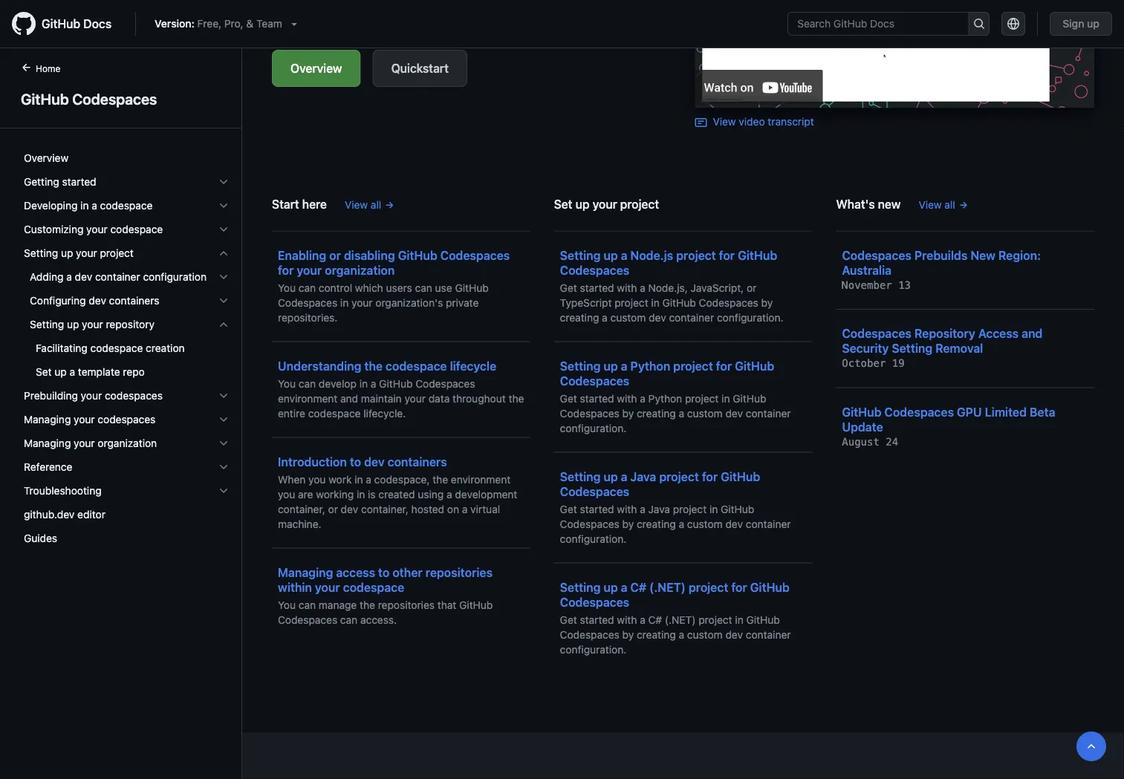 Task type: vqa. For each thing, say whether or not it's contained in the screenshot.
Node.js with
yes



Task type: locate. For each thing, give the bounding box(es) containing it.
codespaces down prebuilding your codespaces dropdown button
[[98, 414, 156, 426]]

the up using
[[433, 473, 448, 486]]

repositories up that
[[426, 566, 493, 580]]

security
[[843, 342, 890, 356]]

github codespaces
[[21, 90, 157, 107]]

set for set up a template repo
[[36, 366, 52, 378]]

quickstart
[[391, 61, 449, 75]]

customizing your codespace button
[[18, 218, 236, 242]]

up for setting up a java project for github codespaces get started with a java project in github codespaces by creating a custom dev container configuration.
[[604, 470, 618, 484]]

1 sc 9kayk9 0 image from the top
[[218, 200, 230, 212]]

virtual
[[471, 503, 501, 516]]

codespaces inside github codespaces gpu limited beta update august 24
[[885, 405, 955, 419]]

all up prebuilds
[[945, 198, 956, 211]]

your
[[593, 197, 618, 211], [86, 223, 108, 236], [76, 247, 97, 259], [297, 263, 322, 277], [352, 297, 373, 309], [82, 319, 103, 331], [81, 390, 102, 402], [405, 392, 426, 405], [74, 414, 95, 426], [74, 438, 95, 450], [315, 581, 340, 595]]

2 view all from the left
[[919, 198, 956, 211]]

0 horizontal spatial container,
[[278, 503, 326, 516]]

august 24 element
[[843, 436, 899, 448]]

0 horizontal spatial environment
[[278, 392, 338, 405]]

you inside "enabling or disabling github codespaces for your organization you can control which users can use github codespaces in your organization's private repositories."
[[278, 282, 296, 294]]

2 container, from the left
[[361, 503, 409, 516]]

october
[[843, 358, 886, 370]]

limited
[[986, 405, 1028, 419]]

organization down managing your codespaces dropdown button
[[98, 438, 157, 450]]

started for setting up a python project for github codespaces
[[580, 392, 615, 405]]

for for enabling or disabling github codespaces for your organization
[[278, 263, 294, 277]]

2 you from the top
[[278, 378, 296, 390]]

select language: current language is english image
[[1008, 18, 1020, 30]]

you down when
[[278, 488, 295, 501]]

1 view all from the left
[[345, 198, 382, 211]]

1 container, from the left
[[278, 503, 326, 516]]

1 horizontal spatial and
[[1022, 327, 1043, 341]]

view right the link icon
[[713, 115, 737, 128]]

setting for repository
[[30, 319, 64, 331]]

or up control
[[329, 248, 341, 262]]

sc 9kayk9 0 image inside customizing your codespace dropdown button
[[218, 224, 230, 236]]

managing down prebuilding
[[24, 414, 71, 426]]

1 get from the top
[[560, 282, 578, 294]]

a
[[92, 200, 97, 212], [621, 248, 628, 262], [66, 271, 72, 283], [640, 282, 646, 294], [602, 311, 608, 324], [621, 359, 628, 373], [70, 366, 75, 378], [371, 378, 377, 390], [640, 392, 646, 405], [679, 407, 685, 420], [621, 470, 628, 484], [366, 473, 372, 486], [447, 488, 453, 501], [462, 503, 468, 516], [640, 503, 646, 516], [679, 518, 685, 530], [621, 581, 628, 595], [640, 614, 646, 626], [679, 629, 685, 641]]

sc 9kayk9 0 image inside 'reference' dropdown button
[[218, 462, 230, 474]]

24
[[886, 436, 899, 448]]

1 vertical spatial (.net)
[[665, 614, 696, 626]]

started
[[62, 176, 96, 188], [580, 282, 615, 294], [580, 392, 615, 405], [580, 503, 615, 516], [580, 614, 615, 626]]

home
[[36, 63, 60, 74]]

2 sc 9kayk9 0 image from the top
[[218, 224, 230, 236]]

all for disabling
[[371, 198, 382, 211]]

sc 9kayk9 0 image inside troubleshooting 'dropdown button'
[[218, 486, 230, 497]]

sc 9kayk9 0 image for setting up your repository
[[218, 319, 230, 331]]

configuration
[[143, 271, 207, 283]]

managing for codespaces
[[24, 414, 71, 426]]

up for setting up your project
[[61, 247, 73, 259]]

or
[[329, 248, 341, 262], [747, 282, 757, 294], [328, 503, 338, 516]]

0 horizontal spatial to
[[350, 455, 361, 469]]

a inside developing in a codespace dropdown button
[[92, 200, 97, 212]]

java
[[631, 470, 657, 484], [649, 503, 671, 516]]

get inside setting up a java project for github codespaces get started with a java project in github codespaces by creating a custom dev container configuration.
[[560, 503, 578, 516]]

codespace down the access
[[343, 581, 405, 595]]

1 vertical spatial to
[[378, 566, 390, 580]]

adding a dev container configuration
[[30, 271, 207, 283]]

4 get from the top
[[560, 614, 578, 626]]

for inside setting up a python project for github codespaces get started with a python project in github codespaces by creating a custom dev container configuration.
[[717, 359, 732, 373]]

setting up your repository element containing facilitating codespace creation
[[12, 337, 242, 384]]

users
[[386, 282, 412, 294]]

codespaces
[[105, 390, 163, 402], [98, 414, 156, 426]]

managing inside managing your codespaces dropdown button
[[24, 414, 71, 426]]

get for setting up a python project for github codespaces
[[560, 392, 578, 405]]

for inside setting up a node.js project for github codespaces get started with a node.js, javascript, or typescript project in github codespaces by creating a custom dev container configuration.
[[719, 248, 735, 262]]

setting up your project element
[[12, 242, 242, 384], [12, 265, 242, 384]]

and down develop
[[341, 392, 358, 405]]

2 get from the top
[[560, 392, 578, 405]]

0 horizontal spatial all
[[371, 198, 382, 211]]

what's new
[[837, 197, 901, 211]]

sc 9kayk9 0 image
[[218, 200, 230, 212], [218, 224, 230, 236], [218, 295, 230, 307], [218, 319, 230, 331], [218, 390, 230, 402], [218, 414, 230, 426], [218, 438, 230, 450], [218, 462, 230, 474]]

1 horizontal spatial all
[[945, 198, 956, 211]]

7 sc 9kayk9 0 image from the top
[[218, 438, 230, 450]]

with for python
[[617, 392, 637, 405]]

1 sc 9kayk9 0 image from the top
[[218, 176, 230, 188]]

codespaces inside understanding the codespace lifecycle you can develop in a github codespaces environment and maintain your data throughout the entire codespace lifecycle.
[[416, 378, 475, 390]]

managing inside managing access to other repositories within your codespace you can manage the repositories that github codespaces can access.
[[278, 566, 333, 580]]

1 vertical spatial environment
[[451, 473, 511, 486]]

repositories.
[[278, 311, 338, 324]]

tooltip
[[1077, 732, 1107, 762]]

1 setting up your repository element from the top
[[12, 313, 242, 384]]

6 sc 9kayk9 0 image from the top
[[218, 414, 230, 426]]

view right new
[[919, 198, 942, 211]]

in inside setting up a java project for github codespaces get started with a java project in github codespaces by creating a custom dev container configuration.
[[710, 503, 718, 516]]

get for setting up a java project for github codespaces
[[560, 503, 578, 516]]

1 horizontal spatial to
[[378, 566, 390, 580]]

up for setting up a node.js project for github codespaces get started with a node.js, javascript, or typescript project in github codespaces by creating a custom dev container configuration.
[[604, 248, 618, 262]]

managing your organization button
[[18, 432, 236, 456]]

you
[[278, 282, 296, 294], [278, 378, 296, 390], [278, 599, 296, 611]]

configuration. inside setting up a java project for github codespaces get started with a java project in github codespaces by creating a custom dev container configuration.
[[560, 533, 627, 545]]

sc 9kayk9 0 image inside setting up your repository dropdown button
[[218, 319, 230, 331]]

configuration. inside setting up a c# (.net) project for github codespaces get started with a c# (.net) project in github codespaces by creating a custom dev container configuration.
[[560, 644, 627, 656]]

developing in a codespace
[[24, 200, 153, 212]]

0 vertical spatial containers
[[109, 295, 159, 307]]

by inside setting up a java project for github codespaces get started with a java project in github codespaces by creating a custom dev container configuration.
[[623, 518, 634, 530]]

19
[[893, 358, 905, 370]]

view all link up prebuilds
[[919, 197, 969, 213]]

sc 9kayk9 0 image for reference
[[218, 462, 230, 474]]

by inside setting up a c# (.net) project for github codespaces get started with a c# (.net) project in github codespaces by creating a custom dev container configuration.
[[623, 629, 634, 641]]

0 horizontal spatial organization
[[98, 438, 157, 450]]

1 horizontal spatial set
[[554, 197, 573, 211]]

link image
[[696, 117, 707, 129]]

set inside github codespaces element
[[36, 366, 52, 378]]

the up access.
[[360, 599, 375, 611]]

in inside setting up a node.js project for github codespaces get started with a node.js, javascript, or typescript project in github codespaces by creating a custom dev container configuration.
[[652, 297, 660, 309]]

sc 9kayk9 0 image inside adding a dev container configuration dropdown button
[[218, 271, 230, 283]]

codespace,
[[374, 473, 430, 486]]

4 with from the top
[[617, 614, 637, 626]]

1 vertical spatial java
[[649, 503, 671, 516]]

within
[[278, 581, 312, 595]]

facilitating codespace creation link
[[18, 337, 236, 361]]

to
[[350, 455, 361, 469], [378, 566, 390, 580]]

development
[[455, 488, 518, 501]]

sc 9kayk9 0 image inside 'configuring dev containers' dropdown button
[[218, 295, 230, 307]]

1 setting up your project element from the top
[[12, 242, 242, 384]]

view all link up the disabling
[[345, 197, 395, 213]]

3 sc 9kayk9 0 image from the top
[[218, 271, 230, 283]]

0 vertical spatial and
[[1022, 327, 1043, 341]]

1 horizontal spatial c#
[[649, 614, 663, 626]]

in
[[80, 200, 89, 212], [340, 297, 349, 309], [652, 297, 660, 309], [360, 378, 368, 390], [722, 392, 730, 405], [355, 473, 363, 486], [357, 488, 365, 501], [710, 503, 718, 516], [736, 614, 744, 626]]

by inside setting up a node.js project for github codespaces get started with a node.js, javascript, or typescript project in github codespaces by creating a custom dev container configuration.
[[762, 297, 773, 309]]

setting up a c# (.net) project for github codespaces get started with a c# (.net) project in github codespaces by creating a custom dev container configuration.
[[560, 581, 791, 656]]

up for set up your project
[[576, 197, 590, 211]]

view all right new
[[919, 198, 956, 211]]

using
[[418, 488, 444, 501]]

a inside set up a template repo link
[[70, 366, 75, 378]]

get inside setting up a python project for github codespaces get started with a python project in github codespaces by creating a custom dev container configuration.
[[560, 392, 578, 405]]

setting up your repository element containing setting up your repository
[[12, 313, 242, 384]]

overview link
[[272, 50, 361, 87], [18, 146, 236, 170]]

custom inside setting up a c# (.net) project for github codespaces get started with a c# (.net) project in github codespaces by creating a custom dev container configuration.
[[688, 629, 723, 641]]

0 vertical spatial you
[[278, 282, 296, 294]]

enabling or disabling github codespaces for your organization you can control which users can use github codespaces in your organization's private repositories.
[[278, 248, 510, 324]]

0 vertical spatial environment
[[278, 392, 338, 405]]

3 with from the top
[[617, 503, 637, 516]]

view all link for start here
[[345, 197, 395, 213]]

1 vertical spatial or
[[747, 282, 757, 294]]

None search field
[[788, 12, 991, 36]]

view all link
[[345, 197, 395, 213], [919, 197, 969, 213]]

all up the disabling
[[371, 198, 382, 211]]

to up work
[[350, 455, 361, 469]]

you down the enabling
[[278, 282, 296, 294]]

0 horizontal spatial view all
[[345, 198, 382, 211]]

1 horizontal spatial container,
[[361, 503, 409, 516]]

sc 9kayk9 0 image for developing in a codespace
[[218, 200, 230, 212]]

codespaces inside managing access to other repositories within your codespace you can manage the repositories that github codespaces can access.
[[278, 614, 338, 626]]

0 horizontal spatial c#
[[631, 581, 647, 595]]

3 sc 9kayk9 0 image from the top
[[218, 295, 230, 307]]

4 sc 9kayk9 0 image from the top
[[218, 486, 230, 497]]

0 vertical spatial you
[[309, 473, 326, 486]]

0 vertical spatial codespaces
[[105, 390, 163, 402]]

1 horizontal spatial overview
[[291, 61, 342, 75]]

or inside setting up a node.js project for github codespaces get started with a node.js, javascript, or typescript project in github codespaces by creating a custom dev container configuration.
[[747, 282, 757, 294]]

all for new
[[945, 198, 956, 211]]

0 horizontal spatial overview link
[[18, 146, 236, 170]]

creating inside setting up a c# (.net) project for github codespaces get started with a c# (.net) project in github codespaces by creating a custom dev container configuration.
[[637, 629, 676, 641]]

1 vertical spatial and
[[341, 392, 358, 405]]

0 vertical spatial set
[[554, 197, 573, 211]]

2 horizontal spatial view
[[919, 198, 942, 211]]

for for setting up a java project for github codespaces
[[702, 470, 718, 484]]

overview up getting
[[24, 152, 69, 164]]

github codespaces element
[[0, 60, 242, 778]]

codespaces inside the codespaces prebuilds new region: australia november 13
[[843, 248, 912, 262]]

for for setting up a python project for github codespaces
[[717, 359, 732, 373]]

0 vertical spatial organization
[[325, 263, 395, 277]]

get
[[560, 282, 578, 294], [560, 392, 578, 405], [560, 503, 578, 516], [560, 614, 578, 626]]

setting up your repository button
[[18, 313, 236, 337]]

the right throughout on the bottom left of the page
[[509, 392, 524, 405]]

in inside setting up a python project for github codespaces get started with a python project in github codespaces by creating a custom dev container configuration.
[[722, 392, 730, 405]]

1 vertical spatial set
[[36, 366, 52, 378]]

dev inside setting up a c# (.net) project for github codespaces get started with a c# (.net) project in github codespaces by creating a custom dev container configuration.
[[726, 629, 744, 641]]

you for managing access to other repositories within your codespace
[[278, 599, 296, 611]]

codespaces inside codespaces repository access and security setting removal october 19
[[843, 327, 912, 341]]

sc 9kayk9 0 image inside setting up your project dropdown button
[[218, 248, 230, 259]]

repositories up access.
[[378, 599, 435, 611]]

sc 9kayk9 0 image
[[218, 176, 230, 188], [218, 248, 230, 259], [218, 271, 230, 283], [218, 486, 230, 497]]

you up entire
[[278, 378, 296, 390]]

up inside setting up a python project for github codespaces get started with a python project in github codespaces by creating a custom dev container configuration.
[[604, 359, 618, 373]]

1 vertical spatial python
[[649, 392, 683, 405]]

view
[[713, 115, 737, 128], [345, 198, 368, 211], [919, 198, 942, 211]]

sign up link
[[1051, 12, 1113, 36]]

0 vertical spatial managing
[[24, 414, 71, 426]]

in inside dropdown button
[[80, 200, 89, 212]]

setting for java
[[560, 470, 601, 484]]

triangle down image
[[288, 18, 300, 30]]

or down working
[[328, 503, 338, 516]]

setting inside setting up a c# (.net) project for github codespaces get started with a c# (.net) project in github codespaces by creating a custom dev container configuration.
[[560, 581, 601, 595]]

getting started button
[[18, 170, 236, 194]]

0 vertical spatial python
[[631, 359, 671, 373]]

2 vertical spatial you
[[278, 599, 296, 611]]

started inside setting up a python project for github codespaces get started with a python project in github codespaces by creating a custom dev container configuration.
[[580, 392, 615, 405]]

with for java
[[617, 503, 637, 516]]

can down understanding
[[299, 378, 316, 390]]

your inside managing your codespaces dropdown button
[[74, 414, 95, 426]]

container inside dropdown button
[[95, 271, 140, 283]]

codespaces repository access and security setting removal october 19
[[843, 327, 1043, 370]]

sc 9kayk9 0 image for prebuilding your codespaces
[[218, 390, 230, 402]]

containers up 'repository' on the top left of the page
[[109, 295, 159, 307]]

codespace
[[100, 200, 153, 212], [110, 223, 163, 236], [90, 342, 143, 355], [386, 359, 447, 373], [308, 407, 361, 420], [343, 581, 405, 595]]

and inside understanding the codespace lifecycle you can develop in a github codespaces environment and maintain your data throughout the entire codespace lifecycle.
[[341, 392, 358, 405]]

organization down the disabling
[[325, 263, 395, 277]]

view right here
[[345, 198, 368, 211]]

environment
[[278, 392, 338, 405], [451, 473, 511, 486]]

custom inside setting up a java project for github codespaces get started with a java project in github codespaces by creating a custom dev container configuration.
[[688, 518, 723, 530]]

0 vertical spatial or
[[329, 248, 341, 262]]

overview link down the "triangle down" icon on the left top
[[272, 50, 361, 87]]

managing your organization
[[24, 438, 157, 450]]

setting up your repository element
[[12, 313, 242, 384], [12, 337, 242, 384]]

sc 9kayk9 0 image for adding a dev container configuration
[[218, 271, 230, 283]]

2 vertical spatial or
[[328, 503, 338, 516]]

prebuilding your codespaces button
[[18, 384, 236, 408]]

up inside setting up a node.js project for github codespaces get started with a node.js, javascript, or typescript project in github codespaces by creating a custom dev container configuration.
[[604, 248, 618, 262]]

you down "within"
[[278, 599, 296, 611]]

1 horizontal spatial containers
[[388, 455, 447, 469]]

3 get from the top
[[560, 503, 578, 516]]

1 vertical spatial repositories
[[378, 599, 435, 611]]

removal
[[936, 342, 984, 356]]

1 all from the left
[[371, 198, 382, 211]]

up for sign up
[[1088, 17, 1100, 30]]

0 horizontal spatial set
[[36, 366, 52, 378]]

overview link up developing in a codespace dropdown button
[[18, 146, 236, 170]]

started inside setting up a c# (.net) project for github codespaces get started with a c# (.net) project in github codespaces by creating a custom dev container configuration.
[[580, 614, 615, 626]]

0 horizontal spatial view all link
[[345, 197, 395, 213]]

setting up a node.js project for github codespaces get started with a node.js, javascript, or typescript project in github codespaces by creating a custom dev container configuration.
[[560, 248, 784, 324]]

codespaces for managing your codespaces
[[98, 414, 156, 426]]

on
[[448, 503, 460, 516]]

environment up development
[[451, 473, 511, 486]]

the inside introduction to dev containers when you work in a codespace, the environment you are working in is created using a development container, or dev container, hosted on a virtual machine.
[[433, 473, 448, 486]]

for inside "enabling or disabling github codespaces for your organization you can control which users can use github codespaces in your organization's private repositories."
[[278, 263, 294, 277]]

sc 9kayk9 0 image inside getting started dropdown button
[[218, 176, 230, 188]]

2 all from the left
[[945, 198, 956, 211]]

codespaces inside managing your codespaces dropdown button
[[98, 414, 156, 426]]

sc 9kayk9 0 image inside managing your codespaces dropdown button
[[218, 414, 230, 426]]

you
[[309, 473, 326, 486], [278, 488, 295, 501]]

set up a template repo
[[36, 366, 145, 378]]

view video transcript
[[713, 115, 815, 128]]

0 vertical spatial (.net)
[[650, 581, 686, 595]]

developing
[[24, 200, 78, 212]]

setting up your project
[[24, 247, 134, 259]]

2 view all link from the left
[[919, 197, 969, 213]]

prebuilds
[[915, 248, 968, 262]]

dev inside setting up a python project for github codespaces get started with a python project in github codespaces by creating a custom dev container configuration.
[[726, 407, 744, 420]]

environment up entire
[[278, 392, 338, 405]]

view all for start here
[[345, 198, 382, 211]]

setting for node.js
[[560, 248, 601, 262]]

other
[[393, 566, 423, 580]]

to left other on the bottom left of page
[[378, 566, 390, 580]]

codespaces inside prebuilding your codespaces dropdown button
[[105, 390, 163, 402]]

2 setting up your project element from the top
[[12, 265, 242, 384]]

creating inside setting up a python project for github codespaces get started with a python project in github codespaces by creating a custom dev container configuration.
[[637, 407, 676, 420]]

enabling
[[278, 248, 327, 262]]

managing up "within"
[[278, 566, 333, 580]]

0 horizontal spatial overview
[[24, 152, 69, 164]]

2 with from the top
[[617, 392, 637, 405]]

1 vertical spatial managing
[[24, 438, 71, 450]]

2 setting up your repository element from the top
[[12, 337, 242, 384]]

you inside managing access to other repositories within your codespace you can manage the repositories that github codespaces can access.
[[278, 599, 296, 611]]

environment inside understanding the codespace lifecycle you can develop in a github codespaces environment and maintain your data throughout the entire codespace lifecycle.
[[278, 392, 338, 405]]

3 you from the top
[[278, 599, 296, 611]]

managing up reference
[[24, 438, 71, 450]]

1 horizontal spatial view all
[[919, 198, 956, 211]]

overview down the "triangle down" icon on the left top
[[291, 61, 342, 75]]

sc 9kayk9 0 image for getting started
[[218, 176, 230, 188]]

in inside understanding the codespace lifecycle you can develop in a github codespaces environment and maintain your data throughout the entire codespace lifecycle.
[[360, 378, 368, 390]]

organization's
[[376, 297, 443, 309]]

facilitating
[[36, 342, 88, 355]]

0 vertical spatial overview link
[[272, 50, 361, 87]]

started for setting up a java project for github codespaces
[[580, 503, 615, 516]]

codespace inside managing access to other repositories within your codespace you can manage the repositories that github codespaces can access.
[[343, 581, 405, 595]]

and right access
[[1022, 327, 1043, 341]]

1 horizontal spatial view all link
[[919, 197, 969, 213]]

1 vertical spatial overview
[[24, 152, 69, 164]]

up for setting up a c# (.net) project for github codespaces get started with a c# (.net) project in github codespaces by creating a custom dev container configuration.
[[604, 581, 618, 595]]

video
[[739, 115, 765, 128]]

for inside setting up a java project for github codespaces get started with a java project in github codespaces by creating a custom dev container configuration.
[[702, 470, 718, 484]]

4 sc 9kayk9 0 image from the top
[[218, 319, 230, 331]]

container, down created
[[361, 503, 409, 516]]

1 vertical spatial containers
[[388, 455, 447, 469]]

up inside setting up a java project for github codespaces get started with a java project in github codespaces by creating a custom dev container configuration.
[[604, 470, 618, 484]]

1 horizontal spatial environment
[[451, 473, 511, 486]]

sc 9kayk9 0 image inside managing your organization dropdown button
[[218, 438, 230, 450]]

1 view all link from the left
[[345, 197, 395, 213]]

with inside setting up a python project for github codespaces get started with a python project in github codespaces by creating a custom dev container configuration.
[[617, 392, 637, 405]]

setting for project
[[24, 247, 58, 259]]

organization
[[325, 263, 395, 277], [98, 438, 157, 450]]

view all for what's new
[[919, 198, 956, 211]]

set up your project
[[554, 197, 660, 211]]

the inside managing access to other repositories within your codespace you can manage the repositories that github codespaces can access.
[[360, 599, 375, 611]]

2 vertical spatial managing
[[278, 566, 333, 580]]

view all link for what's new
[[919, 197, 969, 213]]

started inside setting up a java project for github codespaces get started with a java project in github codespaces by creating a custom dev container configuration.
[[580, 503, 615, 516]]

get inside setting up a c# (.net) project for github codespaces get started with a c# (.net) project in github codespaces by creating a custom dev container configuration.
[[560, 614, 578, 626]]

sc 9kayk9 0 image inside developing in a codespace dropdown button
[[218, 200, 230, 212]]

started for setting up a node.js project for github codespaces
[[580, 282, 615, 294]]

github codespaces gpu limited beta update august 24
[[843, 405, 1056, 448]]

sc 9kayk9 0 image for managing your codespaces
[[218, 414, 230, 426]]

1 with from the top
[[617, 282, 637, 294]]

1 horizontal spatial organization
[[325, 263, 395, 277]]

set up a template repo link
[[18, 361, 236, 384]]

containers up codespace,
[[388, 455, 447, 469]]

set for set up your project
[[554, 197, 573, 211]]

configuring dev containers button
[[18, 289, 236, 313]]

codespace inside setting up your repository element
[[90, 342, 143, 355]]

you down introduction
[[309, 473, 326, 486]]

custom inside setting up a python project for github codespaces get started with a python project in github codespaces by creating a custom dev container configuration.
[[688, 407, 723, 420]]

update
[[843, 420, 884, 434]]

managing for to
[[278, 566, 333, 580]]

0 vertical spatial to
[[350, 455, 361, 469]]

codespace down setting up your repository dropdown button
[[90, 342, 143, 355]]

setting up your project element containing adding a dev container configuration
[[12, 265, 242, 384]]

with inside setting up a node.js project for github codespaces get started with a node.js, javascript, or typescript project in github codespaces by creating a custom dev container configuration.
[[617, 282, 637, 294]]

container, up machine.
[[278, 503, 326, 516]]

1 vertical spatial you
[[278, 378, 296, 390]]

1 you from the top
[[278, 282, 296, 294]]

can left control
[[299, 282, 316, 294]]

view all
[[345, 198, 382, 211], [919, 198, 956, 211]]

container inside setting up a c# (.net) project for github codespaces get started with a c# (.net) project in github codespaces by creating a custom dev container configuration.
[[746, 629, 791, 641]]

1 vertical spatial codespaces
[[98, 414, 156, 426]]

maintain
[[361, 392, 402, 405]]

8 sc 9kayk9 0 image from the top
[[218, 462, 230, 474]]

0 horizontal spatial and
[[341, 392, 358, 405]]

0 horizontal spatial containers
[[109, 295, 159, 307]]

with for node.js
[[617, 282, 637, 294]]

view all right here
[[345, 198, 382, 211]]

2 sc 9kayk9 0 image from the top
[[218, 248, 230, 259]]

1 horizontal spatial overview link
[[272, 50, 361, 87]]

and
[[1022, 327, 1043, 341], [341, 392, 358, 405]]

setting inside setting up a python project for github codespaces get started with a python project in github codespaces by creating a custom dev container configuration.
[[560, 359, 601, 373]]

codespaces down repo
[[105, 390, 163, 402]]

0 horizontal spatial view
[[345, 198, 368, 211]]

view for codespaces prebuilds new region: australia
[[919, 198, 942, 211]]

or right the javascript,
[[747, 282, 757, 294]]

5 sc 9kayk9 0 image from the top
[[218, 390, 230, 402]]

1 vertical spatial organization
[[98, 438, 157, 450]]

0 horizontal spatial you
[[278, 488, 295, 501]]

1 vertical spatial c#
[[649, 614, 663, 626]]



Task type: describe. For each thing, give the bounding box(es) containing it.
sc 9kayk9 0 image for setting up your project
[[218, 248, 230, 259]]

0 vertical spatial c#
[[631, 581, 647, 595]]

home link
[[15, 62, 84, 77]]

your inside customizing your codespace dropdown button
[[86, 223, 108, 236]]

entire
[[278, 407, 306, 420]]

are
[[298, 488, 313, 501]]

1 horizontal spatial view
[[713, 115, 737, 128]]

or inside introduction to dev containers when you work in a codespace, the environment you are working in is created using a development container, or dev container, hosted on a virtual machine.
[[328, 503, 338, 516]]

with inside setting up a c# (.net) project for github codespaces get started with a c# (.net) project in github codespaces by creating a custom dev container configuration.
[[617, 614, 637, 626]]

setting up your project element containing setting up your project
[[12, 242, 242, 384]]

can down 'manage'
[[340, 614, 358, 626]]

scroll to top image
[[1086, 741, 1098, 753]]

sign
[[1063, 17, 1085, 30]]

guides link
[[18, 527, 236, 551]]

a inside adding a dev container configuration dropdown button
[[66, 271, 72, 283]]

node.js
[[631, 248, 674, 262]]

0 vertical spatial repositories
[[426, 566, 493, 580]]

view video transcript link
[[696, 115, 815, 129]]

started inside getting started dropdown button
[[62, 176, 96, 188]]

for for setting up a node.js project for github codespaces
[[719, 248, 735, 262]]

environment for introduction to dev containers
[[451, 473, 511, 486]]

in inside setting up a c# (.net) project for github codespaces get started with a c# (.net) project in github codespaces by creating a custom dev container configuration.
[[736, 614, 744, 626]]

configuration. inside setting up a python project for github codespaces get started with a python project in github codespaces by creating a custom dev container configuration.
[[560, 422, 627, 434]]

adding
[[30, 271, 64, 283]]

up for setting up your repository
[[67, 319, 79, 331]]

javascript,
[[691, 282, 744, 294]]

pro,
[[224, 17, 244, 30]]

getting started
[[24, 176, 96, 188]]

github.dev editor link
[[18, 503, 236, 527]]

or inside "enabling or disabling github codespaces for your organization you can control which users can use github codespaces in your organization's private repositories."
[[329, 248, 341, 262]]

getting
[[24, 176, 59, 188]]

data
[[429, 392, 450, 405]]

1 vertical spatial overview link
[[18, 146, 236, 170]]

you inside understanding the codespace lifecycle you can develop in a github codespaces environment and maintain your data throughout the entire codespace lifecycle.
[[278, 378, 296, 390]]

prebuilding
[[24, 390, 78, 402]]

github inside github codespaces link
[[21, 90, 69, 107]]

managing your codespaces
[[24, 414, 156, 426]]

manage
[[319, 599, 357, 611]]

you for enabling or disabling github codespaces for your organization
[[278, 282, 296, 294]]

here
[[302, 197, 327, 211]]

use
[[435, 282, 453, 294]]

that
[[438, 599, 457, 611]]

start here
[[272, 197, 327, 211]]

view for enabling or disabling github codespaces for your organization
[[345, 198, 368, 211]]

new
[[971, 248, 996, 262]]

troubleshooting button
[[18, 480, 236, 503]]

custom inside setting up a node.js project for github codespaces get started with a node.js, javascript, or typescript project in github codespaces by creating a custom dev container configuration.
[[611, 311, 646, 324]]

throughout
[[453, 392, 506, 405]]

creation
[[146, 342, 185, 355]]

customizing
[[24, 223, 84, 236]]

container inside setting up a python project for github codespaces get started with a python project in github codespaces by creating a custom dev container configuration.
[[746, 407, 791, 420]]

introduction
[[278, 455, 347, 469]]

gpu
[[958, 405, 983, 419]]

setting inside codespaces repository access and security setting removal october 19
[[892, 342, 933, 356]]

beta
[[1030, 405, 1056, 419]]

access.
[[361, 614, 397, 626]]

region:
[[999, 248, 1042, 262]]

0 vertical spatial java
[[631, 470, 657, 484]]

reference button
[[18, 456, 236, 480]]

managing for organization
[[24, 438, 71, 450]]

codespace down getting started dropdown button
[[100, 200, 153, 212]]

up for setting up a python project for github codespaces get started with a python project in github codespaces by creating a custom dev container configuration.
[[604, 359, 618, 373]]

free,
[[197, 17, 222, 30]]

container inside setting up a java project for github codespaces get started with a java project in github codespaces by creating a custom dev container configuration.
[[746, 518, 791, 530]]

setting up your repository
[[30, 319, 155, 331]]

customizing your codespace
[[24, 223, 163, 236]]

managing access to other repositories within your codespace you can manage the repositories that github codespaces can access.
[[278, 566, 493, 626]]

created
[[379, 488, 415, 501]]

dev inside setting up a java project for github codespaces get started with a java project in github codespaces by creating a custom dev container configuration.
[[726, 518, 744, 530]]

codespace down developing in a codespace dropdown button
[[110, 223, 163, 236]]

can inside understanding the codespace lifecycle you can develop in a github codespaces environment and maintain your data throughout the entire codespace lifecycle.
[[299, 378, 316, 390]]

october 19 element
[[843, 358, 905, 370]]

docs
[[83, 17, 112, 31]]

github.dev
[[24, 509, 75, 521]]

creating inside setting up a node.js project for github codespaces get started with a node.js, javascript, or typescript project in github codespaces by creating a custom dev container configuration.
[[560, 311, 600, 324]]

lifecycle.
[[364, 407, 406, 420]]

access
[[336, 566, 376, 580]]

configuration. inside setting up a node.js project for github codespaces get started with a node.js, javascript, or typescript project in github codespaces by creating a custom dev container configuration.
[[717, 311, 784, 324]]

develop
[[319, 378, 357, 390]]

version:
[[155, 17, 195, 30]]

to inside introduction to dev containers when you work in a codespace, the environment you are working in is created using a development container, or dev container, hosted on a virtual machine.
[[350, 455, 361, 469]]

august
[[843, 436, 880, 448]]

github inside understanding the codespace lifecycle you can develop in a github codespaces environment and maintain your data throughout the entire codespace lifecycle.
[[379, 378, 413, 390]]

setting for python
[[560, 359, 601, 373]]

the up maintain
[[365, 359, 383, 373]]

your inside setting up your repository dropdown button
[[82, 319, 103, 331]]

and inside codespaces repository access and security setting removal october 19
[[1022, 327, 1043, 341]]

codespace up "data"
[[386, 359, 447, 373]]

your inside prebuilding your codespaces dropdown button
[[81, 390, 102, 402]]

your inside understanding the codespace lifecycle you can develop in a github codespaces environment and maintain your data throughout the entire codespace lifecycle.
[[405, 392, 426, 405]]

up for set up a template repo
[[55, 366, 67, 378]]

sc 9kayk9 0 image for configuring dev containers
[[218, 295, 230, 307]]

environment for understanding the codespace lifecycle
[[278, 392, 338, 405]]

reference
[[24, 461, 72, 474]]

november 13 element
[[843, 279, 912, 291]]

configuring
[[30, 295, 86, 307]]

which
[[355, 282, 383, 294]]

repo
[[123, 366, 145, 378]]

organization inside "enabling or disabling github codespaces for your organization you can control which users can use github codespaces in your organization's private repositories."
[[325, 263, 395, 277]]

troubleshooting
[[24, 485, 102, 497]]

Search GitHub Docs search field
[[789, 13, 969, 35]]

sc 9kayk9 0 image for managing your organization
[[218, 438, 230, 450]]

creating inside setting up a java project for github codespaces get started with a java project in github codespaces by creating a custom dev container configuration.
[[637, 518, 676, 530]]

setting for c#
[[560, 581, 601, 595]]

container inside setting up a node.js project for github codespaces get started with a node.js, javascript, or typescript project in github codespaces by creating a custom dev container configuration.
[[670, 311, 715, 324]]

1 vertical spatial you
[[278, 488, 295, 501]]

get for setting up a node.js project for github codespaces
[[560, 282, 578, 294]]

setting up your project button
[[18, 242, 236, 265]]

overview inside github codespaces element
[[24, 152, 69, 164]]

transcript
[[768, 115, 815, 128]]

sc 9kayk9 0 image for troubleshooting
[[218, 486, 230, 497]]

node.js,
[[649, 282, 688, 294]]

disabling
[[344, 248, 395, 262]]

for inside setting up a c# (.net) project for github codespaces get started with a c# (.net) project in github codespaces by creating a custom dev container configuration.
[[732, 581, 748, 595]]

dev inside setting up a node.js project for github codespaces get started with a node.js, javascript, or typescript project in github codespaces by creating a custom dev container configuration.
[[649, 311, 667, 324]]

github inside managing access to other repositories within your codespace you can manage the repositories that github codespaces can access.
[[460, 599, 493, 611]]

template
[[78, 366, 120, 378]]

0 vertical spatial overview
[[291, 61, 342, 75]]

github docs link
[[12, 12, 124, 36]]

codespaces for prebuilding your codespaces
[[105, 390, 163, 402]]

github docs
[[42, 17, 112, 31]]

your inside setting up your project dropdown button
[[76, 247, 97, 259]]

project inside dropdown button
[[100, 247, 134, 259]]

codespaces prebuilds new region: australia november 13
[[843, 248, 1042, 291]]

a inside understanding the codespace lifecycle you can develop in a github codespaces environment and maintain your data throughout the entire codespace lifecycle.
[[371, 378, 377, 390]]

github codespaces link
[[18, 88, 224, 110]]

containers inside introduction to dev containers when you work in a codespace, the environment you are working in is created using a development container, or dev container, hosted on a virtual machine.
[[388, 455, 447, 469]]

understanding
[[278, 359, 362, 373]]

typescript
[[560, 297, 612, 309]]

sc 9kayk9 0 image for customizing your codespace
[[218, 224, 230, 236]]

your inside managing access to other repositories within your codespace you can manage the repositories that github codespaces can access.
[[315, 581, 340, 595]]

by inside setting up a python project for github codespaces get started with a python project in github codespaces by creating a custom dev container configuration.
[[623, 407, 634, 420]]

quickstart link
[[373, 50, 468, 87]]

github inside github codespaces gpu limited beta update august 24
[[843, 405, 882, 419]]

1 horizontal spatial you
[[309, 473, 326, 486]]

november
[[843, 279, 893, 291]]

understanding the codespace lifecycle you can develop in a github codespaces environment and maintain your data throughout the entire codespace lifecycle.
[[278, 359, 524, 420]]

control
[[319, 282, 352, 294]]

machine.
[[278, 518, 322, 530]]

codespaces inside github codespaces link
[[72, 90, 157, 107]]

can left use
[[415, 282, 433, 294]]

access
[[979, 327, 1019, 341]]

can down "within"
[[299, 599, 316, 611]]

new
[[879, 197, 901, 211]]

organization inside dropdown button
[[98, 438, 157, 450]]

to inside managing access to other repositories within your codespace you can manage the repositories that github codespaces can access.
[[378, 566, 390, 580]]

containers inside dropdown button
[[109, 295, 159, 307]]

13
[[899, 279, 912, 291]]

editor
[[77, 509, 106, 521]]

github.dev editor
[[24, 509, 106, 521]]

work
[[329, 473, 352, 486]]

search image
[[974, 18, 986, 30]]

github inside github docs "link"
[[42, 17, 80, 31]]

private
[[446, 297, 479, 309]]

your inside managing your organization dropdown button
[[74, 438, 95, 450]]

developing in a codespace button
[[18, 194, 236, 218]]

in inside "enabling or disabling github codespaces for your organization you can control which users can use github codespaces in your organization's private repositories."
[[340, 297, 349, 309]]

adding a dev container configuration button
[[18, 265, 236, 289]]

australia
[[843, 263, 892, 277]]

codespace down develop
[[308, 407, 361, 420]]

lifecycle
[[450, 359, 497, 373]]



